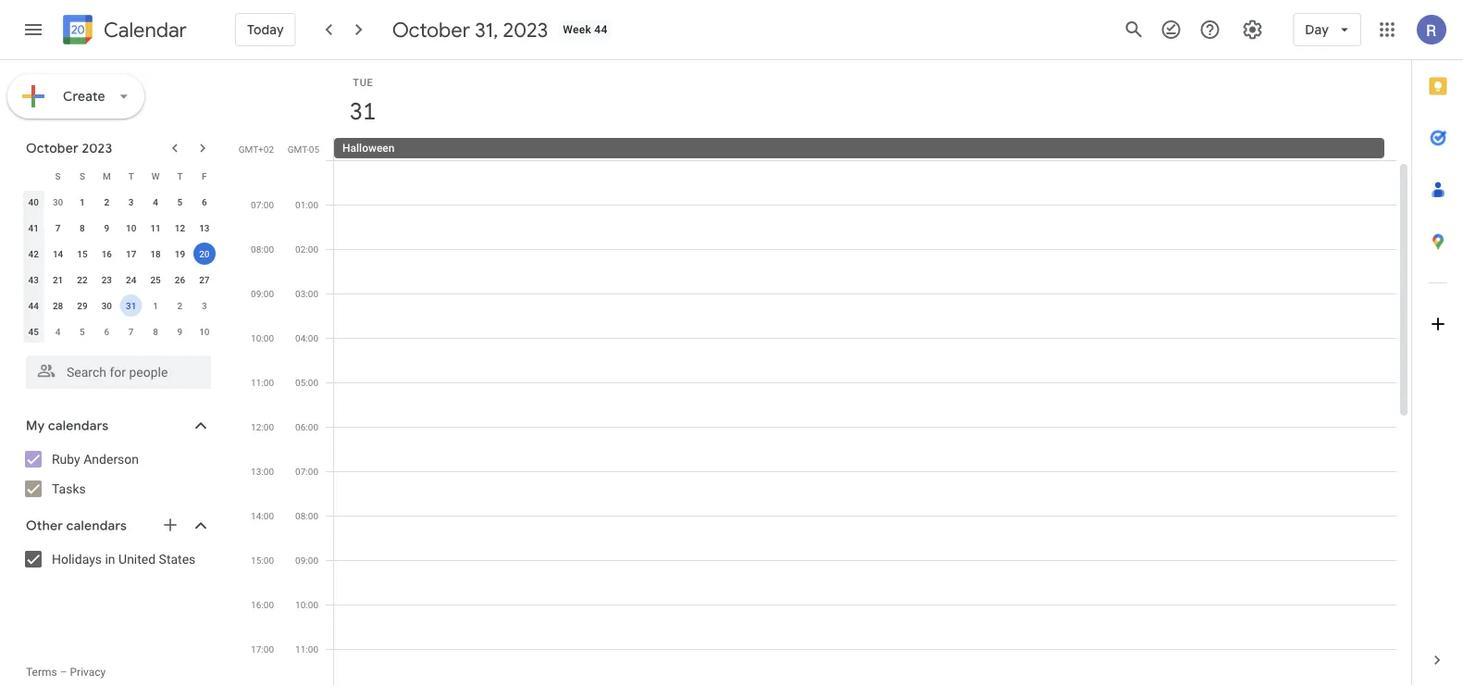 Task type: describe. For each thing, give the bounding box(es) containing it.
gmt+02
[[239, 144, 274, 155]]

01:00
[[295, 199, 319, 210]]

anderson
[[84, 451, 139, 467]]

16 element
[[96, 243, 118, 265]]

45
[[28, 326, 39, 337]]

calendars for my calendars
[[48, 418, 109, 434]]

0 horizontal spatial 11:00
[[251, 377, 274, 388]]

14 element
[[47, 243, 69, 265]]

43
[[28, 274, 39, 285]]

tue 31
[[349, 76, 375, 126]]

0 vertical spatial 5
[[177, 196, 183, 207]]

05
[[309, 144, 319, 155]]

0 vertical spatial 1
[[80, 196, 85, 207]]

0 horizontal spatial 9
[[104, 222, 109, 233]]

0 vertical spatial 6
[[202, 196, 207, 207]]

9 inside 'november 9' element
[[177, 326, 183, 337]]

0 horizontal spatial 2023
[[82, 140, 112, 156]]

privacy link
[[70, 666, 106, 679]]

31 cell
[[119, 293, 143, 319]]

day button
[[1294, 7, 1362, 52]]

1 vertical spatial 3
[[202, 300, 207, 311]]

24 element
[[120, 269, 142, 291]]

calendar element
[[59, 11, 187, 52]]

october 2023
[[26, 140, 112, 156]]

05:00
[[295, 377, 319, 388]]

row containing s
[[21, 163, 217, 189]]

terms – privacy
[[26, 666, 106, 679]]

united
[[119, 551, 156, 567]]

26 element
[[169, 269, 191, 291]]

1 vertical spatial 7
[[129, 326, 134, 337]]

0 horizontal spatial 10:00
[[251, 332, 274, 344]]

31 grid
[[237, 60, 1412, 686]]

main drawer image
[[22, 19, 44, 41]]

16:00
[[251, 599, 274, 610]]

calendars for other calendars
[[66, 518, 127, 534]]

20 cell
[[192, 241, 217, 267]]

31 inside cell
[[126, 300, 136, 311]]

17:00
[[251, 644, 274, 655]]

0 horizontal spatial 2
[[104, 196, 109, 207]]

2 t from the left
[[177, 170, 183, 181]]

15
[[77, 248, 88, 259]]

calendar
[[104, 17, 187, 43]]

28
[[53, 300, 63, 311]]

1 t from the left
[[128, 170, 134, 181]]

ruby anderson
[[52, 451, 139, 467]]

44 inside october 2023 grid
[[28, 300, 39, 311]]

gmt-05
[[288, 144, 319, 155]]

m
[[103, 170, 111, 181]]

13 element
[[193, 217, 216, 239]]

0 horizontal spatial 08:00
[[251, 244, 274, 255]]

0 vertical spatial 2023
[[503, 17, 548, 43]]

18
[[150, 248, 161, 259]]

15 element
[[71, 243, 93, 265]]

row containing 40
[[21, 189, 217, 215]]

row containing 43
[[21, 267, 217, 293]]

40
[[28, 196, 39, 207]]

13:00
[[251, 466, 274, 477]]

0 horizontal spatial 7
[[55, 222, 61, 233]]

1 vertical spatial 10:00
[[295, 599, 319, 610]]

terms link
[[26, 666, 57, 679]]

ruby
[[52, 451, 80, 467]]

gmt-
[[288, 144, 309, 155]]

my calendars list
[[4, 444, 230, 504]]

0 horizontal spatial 09:00
[[251, 288, 274, 299]]

21
[[53, 274, 63, 285]]

holidays in united states
[[52, 551, 196, 567]]

october 31, 2023
[[392, 17, 548, 43]]

my calendars
[[26, 418, 109, 434]]

f
[[202, 170, 207, 181]]

26
[[175, 274, 185, 285]]

tuesday, october 31 element
[[342, 90, 384, 132]]

16
[[102, 248, 112, 259]]

holidays
[[52, 551, 102, 567]]

0 vertical spatial 8
[[80, 222, 85, 233]]

1 vertical spatial 09:00
[[295, 555, 319, 566]]

my
[[26, 418, 45, 434]]

w
[[152, 170, 160, 181]]

row containing 42
[[21, 241, 217, 267]]

1 vertical spatial 11:00
[[295, 644, 319, 655]]

2 s from the left
[[80, 170, 85, 181]]

25 element
[[145, 269, 167, 291]]

1 vertical spatial 8
[[153, 326, 158, 337]]

20
[[199, 248, 210, 259]]

november 9 element
[[169, 320, 191, 343]]

18 element
[[145, 243, 167, 265]]

day
[[1306, 21, 1330, 38]]

42
[[28, 248, 39, 259]]

0 vertical spatial 44
[[595, 23, 608, 36]]

1 horizontal spatial 4
[[153, 196, 158, 207]]

october 2023 grid
[[18, 163, 217, 344]]

22 element
[[71, 269, 93, 291]]

november 5 element
[[71, 320, 93, 343]]

–
[[60, 666, 67, 679]]

10 element
[[120, 217, 142, 239]]

add other calendars image
[[161, 516, 180, 534]]

privacy
[[70, 666, 106, 679]]

12
[[175, 222, 185, 233]]

1 horizontal spatial 07:00
[[295, 466, 319, 477]]

30 for september 30 element
[[53, 196, 63, 207]]

21 element
[[47, 269, 69, 291]]

1 vertical spatial 5
[[80, 326, 85, 337]]

30 for 30 element
[[102, 300, 112, 311]]



Task type: vqa. For each thing, say whether or not it's contained in the screenshot.
9 to the left
yes



Task type: locate. For each thing, give the bounding box(es) containing it.
2023
[[503, 17, 548, 43], [82, 140, 112, 156]]

12 element
[[169, 217, 191, 239]]

0 vertical spatial 4
[[153, 196, 158, 207]]

22
[[77, 274, 88, 285]]

1 horizontal spatial 09:00
[[295, 555, 319, 566]]

03:00
[[295, 288, 319, 299]]

0 vertical spatial 08:00
[[251, 244, 274, 255]]

7 right 41
[[55, 222, 61, 233]]

1 horizontal spatial 44
[[595, 23, 608, 36]]

0 horizontal spatial 8
[[80, 222, 85, 233]]

0 vertical spatial 7
[[55, 222, 61, 233]]

31 element
[[120, 294, 142, 317]]

2023 up m
[[82, 140, 112, 156]]

1 horizontal spatial october
[[392, 17, 470, 43]]

8
[[80, 222, 85, 233], [153, 326, 158, 337]]

1 horizontal spatial s
[[80, 170, 85, 181]]

15:00
[[251, 555, 274, 566]]

3 up 10 element
[[129, 196, 134, 207]]

10:00
[[251, 332, 274, 344], [295, 599, 319, 610]]

row containing 41
[[21, 215, 217, 241]]

09:00 left 03:00
[[251, 288, 274, 299]]

row group containing 40
[[21, 189, 217, 344]]

0 vertical spatial october
[[392, 17, 470, 43]]

27 element
[[193, 269, 216, 291]]

None search field
[[0, 348, 230, 389]]

0 horizontal spatial 1
[[80, 196, 85, 207]]

t right the w
[[177, 170, 183, 181]]

create button
[[7, 74, 144, 119]]

0 horizontal spatial 4
[[55, 326, 61, 337]]

create
[[63, 88, 105, 105]]

tab list
[[1413, 60, 1464, 634]]

in
[[105, 551, 115, 567]]

31 inside "grid"
[[349, 96, 375, 126]]

1 vertical spatial 31
[[126, 300, 136, 311]]

31,
[[475, 17, 498, 43]]

settings menu image
[[1242, 19, 1264, 41]]

0 horizontal spatial 31
[[126, 300, 136, 311]]

1 left november 2 element
[[153, 300, 158, 311]]

1 vertical spatial 1
[[153, 300, 158, 311]]

3 right november 2 element
[[202, 300, 207, 311]]

0 horizontal spatial 44
[[28, 300, 39, 311]]

11 element
[[145, 217, 167, 239]]

today button
[[235, 7, 296, 52]]

19
[[175, 248, 185, 259]]

9 left november 10 element
[[177, 326, 183, 337]]

11
[[150, 222, 161, 233]]

other
[[26, 518, 63, 534]]

1 vertical spatial 10
[[199, 326, 210, 337]]

s left m
[[80, 170, 85, 181]]

31 right 30 element
[[126, 300, 136, 311]]

1 s from the left
[[55, 170, 61, 181]]

november 6 element
[[96, 320, 118, 343]]

states
[[159, 551, 196, 567]]

4 left november 5 element
[[55, 326, 61, 337]]

1 vertical spatial 2023
[[82, 140, 112, 156]]

06:00
[[295, 421, 319, 432]]

23 element
[[96, 269, 118, 291]]

30
[[53, 196, 63, 207], [102, 300, 112, 311]]

11:00
[[251, 377, 274, 388], [295, 644, 319, 655]]

1 horizontal spatial 10:00
[[295, 599, 319, 610]]

1 vertical spatial 07:00
[[295, 466, 319, 477]]

30 right 29 element
[[102, 300, 112, 311]]

calendars up in
[[66, 518, 127, 534]]

7 left 'november 8' element
[[129, 326, 134, 337]]

12:00
[[251, 421, 274, 432]]

6 down f
[[202, 196, 207, 207]]

29
[[77, 300, 88, 311]]

row containing 45
[[21, 319, 217, 344]]

0 horizontal spatial 3
[[129, 196, 134, 207]]

28 element
[[47, 294, 69, 317]]

october left the '31,'
[[392, 17, 470, 43]]

44
[[595, 23, 608, 36], [28, 300, 39, 311]]

1 horizontal spatial 8
[[153, 326, 158, 337]]

31
[[349, 96, 375, 126], [126, 300, 136, 311]]

0 vertical spatial 07:00
[[251, 199, 274, 210]]

10 for november 10 element
[[199, 326, 210, 337]]

november 10 element
[[193, 320, 216, 343]]

other calendars
[[26, 518, 127, 534]]

0 vertical spatial 2
[[104, 196, 109, 207]]

0 horizontal spatial october
[[26, 140, 79, 156]]

07:00 right 13:00
[[295, 466, 319, 477]]

1 horizontal spatial 31
[[349, 96, 375, 126]]

2
[[104, 196, 109, 207], [177, 300, 183, 311]]

31 down tue
[[349, 96, 375, 126]]

t right m
[[128, 170, 134, 181]]

calendar heading
[[100, 17, 187, 43]]

19 element
[[169, 243, 191, 265]]

1 vertical spatial 6
[[104, 326, 109, 337]]

09:00 right 15:00
[[295, 555, 319, 566]]

1 horizontal spatial 08:00
[[295, 510, 319, 521]]

0 vertical spatial 10
[[126, 222, 136, 233]]

1 vertical spatial calendars
[[66, 518, 127, 534]]

10
[[126, 222, 136, 233], [199, 326, 210, 337]]

23
[[102, 274, 112, 285]]

1 horizontal spatial 30
[[102, 300, 112, 311]]

2023 right the '31,'
[[503, 17, 548, 43]]

october for october 2023
[[26, 140, 79, 156]]

november 1 element
[[145, 294, 167, 317]]

november 2 element
[[169, 294, 191, 317]]

1 vertical spatial october
[[26, 140, 79, 156]]

0 horizontal spatial 07:00
[[251, 199, 274, 210]]

14
[[53, 248, 63, 259]]

17
[[126, 248, 136, 259]]

1
[[80, 196, 85, 207], [153, 300, 158, 311]]

november 7 element
[[120, 320, 142, 343]]

24
[[126, 274, 136, 285]]

1 vertical spatial 08:00
[[295, 510, 319, 521]]

s up september 30 element
[[55, 170, 61, 181]]

30 element
[[96, 294, 118, 317]]

0 vertical spatial 11:00
[[251, 377, 274, 388]]

0 horizontal spatial 5
[[80, 326, 85, 337]]

today
[[247, 21, 284, 38]]

row containing 44
[[21, 293, 217, 319]]

row group
[[21, 189, 217, 344]]

1 horizontal spatial t
[[177, 170, 183, 181]]

t
[[128, 170, 134, 181], [177, 170, 183, 181]]

11:00 right 17:00
[[295, 644, 319, 655]]

halloween button
[[334, 138, 1385, 158]]

week 44
[[563, 23, 608, 36]]

1 horizontal spatial 5
[[177, 196, 183, 207]]

october
[[392, 17, 470, 43], [26, 140, 79, 156]]

1 vertical spatial 44
[[28, 300, 39, 311]]

s
[[55, 170, 61, 181], [80, 170, 85, 181]]

10:00 right '16:00'
[[295, 599, 319, 610]]

44 left 28
[[28, 300, 39, 311]]

1 vertical spatial 9
[[177, 326, 183, 337]]

calendars up ruby
[[48, 418, 109, 434]]

cell
[[334, 160, 1397, 686]]

30 right 40
[[53, 196, 63, 207]]

9 left 10 element
[[104, 222, 109, 233]]

1 horizontal spatial 10
[[199, 326, 210, 337]]

10:00 left 04:00
[[251, 332, 274, 344]]

7
[[55, 222, 61, 233], [129, 326, 134, 337]]

44 right week
[[595, 23, 608, 36]]

04:00
[[295, 332, 319, 344]]

1 horizontal spatial 11:00
[[295, 644, 319, 655]]

1 horizontal spatial 7
[[129, 326, 134, 337]]

10 right 'november 9' element
[[199, 326, 210, 337]]

6
[[202, 196, 207, 207], [104, 326, 109, 337]]

october for october 31, 2023
[[392, 17, 470, 43]]

13
[[199, 222, 210, 233]]

25
[[150, 274, 161, 285]]

1 right september 30 element
[[80, 196, 85, 207]]

2 left november 3 element
[[177, 300, 183, 311]]

0 vertical spatial 3
[[129, 196, 134, 207]]

halloween row
[[326, 138, 1412, 160]]

27
[[199, 274, 210, 285]]

november 4 element
[[47, 320, 69, 343]]

my calendars button
[[4, 411, 230, 441]]

08:00
[[251, 244, 274, 255], [295, 510, 319, 521]]

1 inside november 1 element
[[153, 300, 158, 311]]

10 left 11
[[126, 222, 136, 233]]

1 vertical spatial 2
[[177, 300, 183, 311]]

6 left november 7 element
[[104, 326, 109, 337]]

17 element
[[120, 243, 142, 265]]

september 30 element
[[47, 191, 69, 213]]

02:00
[[295, 244, 319, 255]]

0 vertical spatial 30
[[53, 196, 63, 207]]

october up september 30 element
[[26, 140, 79, 156]]

4
[[153, 196, 158, 207], [55, 326, 61, 337]]

08:00 right the 14:00
[[295, 510, 319, 521]]

1 horizontal spatial 2023
[[503, 17, 548, 43]]

1 horizontal spatial 6
[[202, 196, 207, 207]]

5
[[177, 196, 183, 207], [80, 326, 85, 337]]

8 up 15 element
[[80, 222, 85, 233]]

tue
[[353, 76, 374, 88]]

terms
[[26, 666, 57, 679]]

week
[[563, 23, 592, 36]]

0 horizontal spatial t
[[128, 170, 134, 181]]

29 element
[[71, 294, 93, 317]]

1 horizontal spatial 3
[[202, 300, 207, 311]]

1 horizontal spatial 2
[[177, 300, 183, 311]]

14:00
[[251, 510, 274, 521]]

row
[[326, 160, 1397, 686], [21, 163, 217, 189], [21, 189, 217, 215], [21, 215, 217, 241], [21, 241, 217, 267], [21, 267, 217, 293], [21, 293, 217, 319], [21, 319, 217, 344]]

0 horizontal spatial s
[[55, 170, 61, 181]]

halloween
[[343, 142, 395, 155]]

41
[[28, 222, 39, 233]]

november 3 element
[[193, 294, 216, 317]]

07:00
[[251, 199, 274, 210], [295, 466, 319, 477]]

calendars
[[48, 418, 109, 434], [66, 518, 127, 534]]

1 vertical spatial 4
[[55, 326, 61, 337]]

row group inside october 2023 grid
[[21, 189, 217, 344]]

0 vertical spatial 10:00
[[251, 332, 274, 344]]

0 vertical spatial calendars
[[48, 418, 109, 434]]

3
[[129, 196, 134, 207], [202, 300, 207, 311]]

cell inside the 31 "grid"
[[334, 160, 1397, 686]]

1 horizontal spatial 9
[[177, 326, 183, 337]]

10 for 10 element
[[126, 222, 136, 233]]

2 down m
[[104, 196, 109, 207]]

0 vertical spatial 09:00
[[251, 288, 274, 299]]

8 right november 7 element
[[153, 326, 158, 337]]

other calendars button
[[4, 511, 230, 541]]

20, today element
[[193, 243, 216, 265]]

08:00 left 02:00
[[251, 244, 274, 255]]

Search for people text field
[[37, 356, 200, 389]]

09:00
[[251, 288, 274, 299], [295, 555, 319, 566]]

tasks
[[52, 481, 86, 496]]

0 vertical spatial 9
[[104, 222, 109, 233]]

0 horizontal spatial 10
[[126, 222, 136, 233]]

4 up the 11 element
[[153, 196, 158, 207]]

0 vertical spatial 31
[[349, 96, 375, 126]]

1 horizontal spatial 1
[[153, 300, 158, 311]]

0 horizontal spatial 30
[[53, 196, 63, 207]]

07:00 left 01:00
[[251, 199, 274, 210]]

1 vertical spatial 30
[[102, 300, 112, 311]]

9
[[104, 222, 109, 233], [177, 326, 183, 337]]

0 horizontal spatial 6
[[104, 326, 109, 337]]

5 right the 'november 4' element
[[80, 326, 85, 337]]

5 up 12 element
[[177, 196, 183, 207]]

november 8 element
[[145, 320, 167, 343]]

11:00 up 12:00
[[251, 377, 274, 388]]



